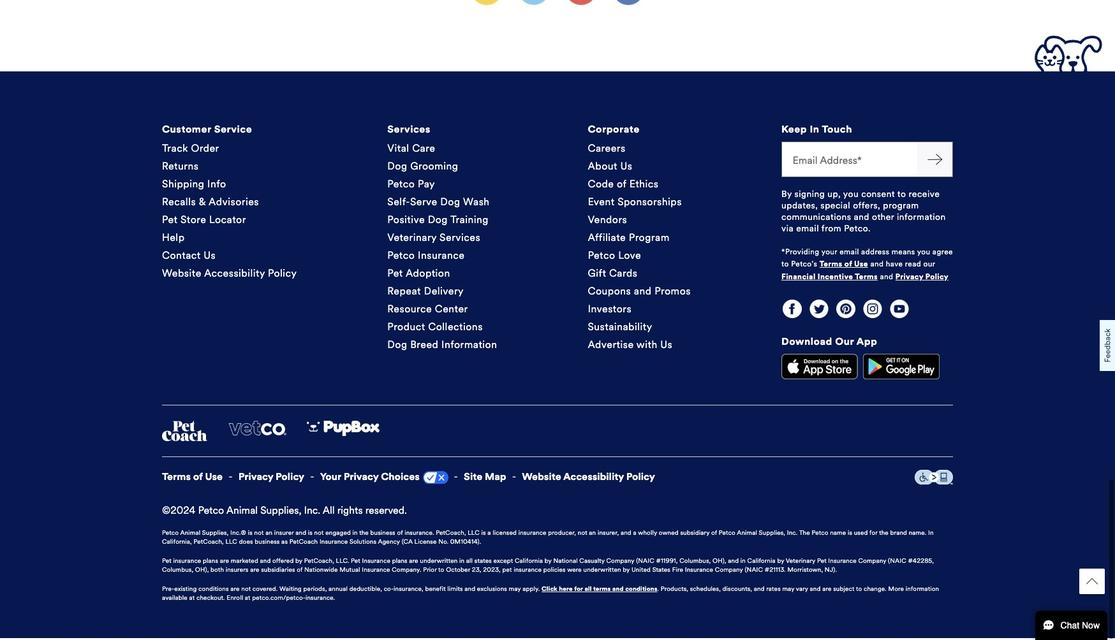 Task type: locate. For each thing, give the bounding box(es) containing it.
you up our
[[917, 250, 930, 258]]

0 vertical spatial business
[[370, 531, 395, 539]]

0 horizontal spatial company
[[606, 559, 634, 567]]

1 vertical spatial insurance.
[[306, 596, 335, 604]]

email
[[796, 225, 819, 236], [840, 250, 859, 258]]

dog breed information link
[[387, 338, 497, 356]]

petcoach, up 'no.'
[[436, 531, 466, 539]]

waiting
[[279, 587, 302, 595]]

from
[[822, 225, 842, 236]]

offered
[[272, 559, 294, 567]]

advertise
[[588, 341, 634, 353]]

1 horizontal spatial website
[[522, 473, 561, 485]]

terms up financial incentive terms link
[[820, 262, 843, 271]]

1 horizontal spatial petcoach,
[[304, 559, 334, 567]]

1 horizontal spatial an
[[589, 531, 596, 539]]

0 vertical spatial website
[[162, 269, 202, 281]]

inc.®
[[230, 531, 246, 539]]

fire
[[672, 568, 683, 576]]

0 horizontal spatial in
[[810, 125, 820, 137]]

terms of use link up incentive on the right of the page
[[820, 261, 868, 272]]

and right vary
[[810, 587, 821, 595]]

terms up 2024
[[162, 473, 191, 485]]

and inside 'by signing up, you consent to receive updates, special offers, program communications and other information via email from petco.'
[[854, 214, 870, 225]]

us right with
[[661, 341, 673, 353]]

us inside track order returns shipping info recalls & advisories pet store locator help contact us website accessibility policy
[[204, 251, 216, 264]]

in right keep
[[810, 125, 820, 137]]

are up "both"
[[220, 559, 229, 567]]

1 horizontal spatial accessibility
[[563, 473, 624, 485]]

more
[[888, 587, 904, 595]]

1 vertical spatial use
[[205, 473, 223, 485]]

at down existing at the bottom left
[[189, 596, 195, 604]]

the up the solutions
[[359, 531, 369, 539]]

discounts,
[[723, 587, 752, 595]]

use
[[854, 262, 868, 271], [205, 473, 223, 485]]

1 vertical spatial llc
[[225, 540, 237, 548]]

veterinary up morristown, at right bottom
[[786, 559, 816, 567]]

advertise with us link
[[588, 338, 673, 356]]

1 horizontal spatial email
[[840, 250, 859, 258]]

may left vary
[[782, 587, 795, 595]]

0 vertical spatial veterinary
[[387, 234, 437, 246]]

use down address
[[854, 262, 868, 271]]

privacy inside petco's terms of use and have read our financial incentive terms and privacy policy
[[896, 274, 924, 283]]

in right name.
[[928, 531, 934, 539]]

1 vertical spatial website
[[522, 473, 561, 485]]

policy
[[268, 269, 297, 281], [926, 274, 949, 283], [276, 473, 304, 485], [626, 473, 655, 485]]

0 vertical spatial you
[[843, 191, 859, 202]]

2 at from the left
[[245, 596, 250, 604]]

plans up company.
[[392, 559, 407, 567]]

event
[[588, 198, 615, 210]]

benefit
[[425, 587, 446, 595]]

program
[[629, 234, 670, 246]]

1 horizontal spatial website accessibility policy link
[[522, 472, 655, 486]]

vendors
[[588, 216, 627, 228]]

1 horizontal spatial you
[[917, 250, 930, 258]]

pre-existing conditions are not covered. waiting periods, annual deductible, co-insurance, benefit limits and exclusions may apply. click here for all terms and conditions
[[162, 587, 657, 595]]

you inside *providing your email address means you agree to
[[917, 250, 930, 258]]

repeat delivery link
[[387, 285, 464, 303]]

0 horizontal spatial inc.
[[304, 506, 320, 519]]

1 vertical spatial inc.
[[787, 531, 798, 539]]

0 vertical spatial email
[[796, 225, 819, 236]]

california up #21113.
[[747, 559, 776, 567]]

sponsorships
[[618, 198, 682, 210]]

for right the here
[[574, 587, 583, 595]]

insurance
[[518, 531, 546, 539], [173, 559, 201, 567], [514, 568, 542, 576]]

insurance. up license
[[405, 531, 434, 539]]

your
[[320, 473, 341, 485]]

1 horizontal spatial underwritten
[[584, 568, 621, 576]]

email inside 'by signing up, you consent to receive updates, special offers, program communications and other information via email from petco.'
[[796, 225, 819, 236]]

pay
[[418, 180, 435, 192]]

subsidiary
[[680, 531, 710, 539]]

pet down california,
[[162, 559, 171, 567]]

and right insurer,
[[621, 531, 632, 539]]

deductible,
[[349, 587, 382, 595]]

0 vertical spatial website accessibility policy link
[[162, 267, 297, 285]]

not
[[254, 531, 264, 539], [314, 531, 324, 539], [578, 531, 587, 539], [241, 587, 251, 595]]

sustainability link
[[588, 320, 652, 338]]

oh), up the schedules,
[[713, 559, 726, 567]]

to right subject
[[856, 587, 862, 595]]

in inside petco animal supplies, inc.® is not an insurer and is not engaged in the business of insurance. petcoach, llc is a licensed insurance producer, not an insurer, and a wholly owned subsidiary of petco animal supplies, inc. the petco name is used for the brand name. in california, petcoach, llc does business as petcoach insurance solutions agency (ca license no. 0m10414).
[[353, 531, 358, 539]]

0 horizontal spatial terms of use link
[[162, 472, 223, 486]]

accessibility
[[204, 269, 265, 281], [563, 473, 624, 485]]

serve
[[410, 198, 437, 210]]

1 vertical spatial petcoach,
[[194, 540, 224, 548]]

in inside petco animal supplies, inc.® is not an insurer and is not engaged in the business of insurance. petcoach, llc is a licensed insurance producer, not an insurer, and a wholly owned subsidiary of petco animal supplies, inc. the petco name is used for the brand name. in california, petcoach, llc does business as petcoach insurance solutions agency (ca license no. 0m10414).
[[928, 531, 934, 539]]

dog up positive dog training link
[[440, 198, 460, 210]]

not up petcoach on the bottom left of the page
[[314, 531, 324, 539]]

no.
[[438, 540, 449, 548]]

1 horizontal spatial animal
[[226, 506, 258, 519]]

and inside careers about us code of ethics event sponsorships vendors affiliate program petco love gift cards coupons and promos investors sustainability advertise with us
[[634, 287, 652, 299]]

download our app
[[782, 337, 877, 349]]

animal up california,
[[180, 531, 200, 539]]

pet inside track order returns shipping info recalls & advisories pet store locator help contact us website accessibility policy
[[162, 216, 178, 228]]

1 horizontal spatial for
[[870, 531, 878, 539]]

inc. left all
[[304, 506, 320, 519]]

financial
[[782, 274, 816, 283]]

in up the solutions
[[353, 531, 358, 539]]

business
[[370, 531, 395, 539], [255, 540, 280, 548]]

0 horizontal spatial services
[[387, 125, 431, 137]]

0 vertical spatial use
[[854, 262, 868, 271]]

insurance. inside . products, schedules, discounts, and rates may vary and are subject to change. more information available at checkout. enroll at petco.com/petco-insurance.
[[306, 596, 335, 604]]

for inside petco animal supplies, inc.® is not an insurer and is not engaged in the business of insurance. petcoach, llc is a licensed insurance producer, not an insurer, and a wholly owned subsidiary of petco animal supplies, inc. the petco name is used for the brand name. in california, petcoach, llc does business as petcoach insurance solutions agency (ca license no. 0m10414).
[[870, 531, 878, 539]]

use left privacy policy
[[205, 473, 223, 485]]

adoption
[[406, 269, 450, 281]]

0 horizontal spatial plans
[[203, 559, 218, 567]]

to inside . products, schedules, discounts, and rates may vary and are subject to change. more information available at checkout. enroll at petco.com/petco-insurance.
[[856, 587, 862, 595]]

are left subject
[[822, 587, 832, 595]]

at
[[189, 596, 195, 604], [245, 596, 250, 604]]

1 horizontal spatial us
[[621, 162, 633, 174]]

0 horizontal spatial animal
[[180, 531, 200, 539]]

petco's terms of use and have read our financial incentive terms and privacy policy
[[782, 262, 949, 283]]

not up enroll
[[241, 587, 251, 595]]

1 vertical spatial for
[[574, 587, 583, 595]]

2 may from the left
[[782, 587, 795, 595]]

an left insurer,
[[589, 531, 596, 539]]

privacy right "your"
[[344, 473, 379, 485]]

1 horizontal spatial may
[[782, 587, 795, 595]]

3 is from the left
[[481, 531, 486, 539]]

financial incentive terms link
[[782, 273, 878, 284]]

email down communications
[[796, 225, 819, 236]]

1 horizontal spatial insurance.
[[405, 531, 434, 539]]

1 vertical spatial information
[[906, 587, 939, 595]]

keep in touch
[[782, 125, 852, 137]]

to
[[898, 191, 906, 202], [782, 262, 789, 271], [438, 568, 444, 576], [856, 587, 862, 595]]

information for more
[[906, 587, 939, 595]]

is left used
[[848, 531, 852, 539]]

petco.com/petco-
[[252, 596, 306, 604]]

insurance inside petco animal supplies, inc.® is not an insurer and is not engaged in the business of insurance. petcoach, llc is a licensed insurance producer, not an insurer, and a wholly owned subsidiary of petco animal supplies, inc. the petco name is used for the brand name. in california, petcoach, llc does business as petcoach insurance solutions agency (ca license no. 0m10414).
[[518, 531, 546, 539]]

1 horizontal spatial a
[[633, 531, 637, 539]]

0 horizontal spatial insurance.
[[306, 596, 335, 604]]

animal up inc.®
[[226, 506, 258, 519]]

communications
[[782, 214, 851, 225]]

periods,
[[303, 587, 327, 595]]

(naic
[[636, 559, 655, 567], [888, 559, 906, 567], [745, 568, 763, 576]]

not right producer,
[[578, 531, 587, 539]]

0 horizontal spatial oh),
[[195, 568, 209, 576]]

is up petcoach on the bottom left of the page
[[308, 531, 313, 539]]

0 vertical spatial all
[[466, 559, 473, 567]]

you right up,
[[843, 191, 859, 202]]

your privacy choices icon image
[[423, 473, 448, 486]]

2 horizontal spatial (naic
[[888, 559, 906, 567]]

veterinary
[[387, 234, 437, 246], [786, 559, 816, 567]]

0 horizontal spatial the
[[359, 531, 369, 539]]

2 a from the left
[[633, 531, 637, 539]]

is up does at the left
[[248, 531, 253, 539]]

track
[[162, 144, 188, 156]]

*providing
[[782, 250, 820, 258]]

of
[[617, 180, 627, 192], [845, 262, 852, 271], [193, 473, 203, 485], [397, 531, 403, 539], [711, 531, 717, 539], [297, 568, 303, 576]]

0 horizontal spatial underwritten
[[420, 559, 458, 567]]

to inside 'by signing up, you consent to receive updates, special offers, program communications and other information via email from petco.'
[[898, 191, 906, 202]]

0 vertical spatial petcoach,
[[436, 531, 466, 539]]

0 horizontal spatial (naic
[[636, 559, 655, 567]]

accessibility down contact us link
[[204, 269, 265, 281]]

0 horizontal spatial in
[[353, 531, 358, 539]]

careers
[[588, 144, 626, 156]]

1 horizontal spatial at
[[245, 596, 250, 604]]

0 vertical spatial terms of use link
[[820, 261, 868, 272]]

us up code of ethics link
[[621, 162, 633, 174]]

have
[[886, 262, 903, 271]]

contact us link
[[162, 249, 216, 267]]

promos
[[655, 287, 691, 299]]

resource center link
[[387, 303, 468, 320]]

underwritten up prior
[[420, 559, 458, 567]]

of up the waiting
[[297, 568, 303, 576]]

1 horizontal spatial llc
[[468, 531, 480, 539]]

rights
[[337, 506, 363, 519]]

insurance. down periods,
[[306, 596, 335, 604]]

1 vertical spatial services
[[440, 234, 480, 246]]

1 horizontal spatial use
[[854, 262, 868, 271]]

1 vertical spatial you
[[917, 250, 930, 258]]

0 horizontal spatial petcoach,
[[194, 540, 224, 548]]

use inside petco's terms of use and have read our financial incentive terms and privacy policy
[[854, 262, 868, 271]]

engaged
[[326, 531, 351, 539]]

0 horizontal spatial accessibility
[[204, 269, 265, 281]]

0 vertical spatial services
[[387, 125, 431, 137]]

pet up repeat
[[387, 269, 403, 281]]

1 horizontal spatial privacy
[[344, 473, 379, 485]]

petcoach,
[[436, 531, 466, 539], [194, 540, 224, 548], [304, 559, 334, 567]]

1 horizontal spatial in
[[928, 531, 934, 539]]

is
[[248, 531, 253, 539], [308, 531, 313, 539], [481, 531, 486, 539], [848, 531, 852, 539]]

insurance up "apply."
[[514, 568, 542, 576]]

product
[[387, 323, 425, 335]]

in up october
[[459, 559, 465, 567]]

inc. inside petco animal supplies, inc.® is not an insurer and is not engaged in the business of insurance. petcoach, llc is a licensed insurance producer, not an insurer, and a wholly owned subsidiary of petco animal supplies, inc. the petco name is used for the brand name. in california, petcoach, llc does business as petcoach insurance solutions agency (ca license no. 0m10414).
[[787, 531, 798, 539]]

privacy policy link down our
[[896, 273, 949, 284]]

all
[[466, 559, 473, 567], [585, 587, 592, 595]]

styled arrow button link
[[1080, 569, 1105, 595]]

insurance inside petco animal supplies, inc.® is not an insurer and is not engaged in the business of insurance. petcoach, llc is a licensed insurance producer, not an insurer, and a wholly owned subsidiary of petco animal supplies, inc. the petco name is used for the brand name. in california, petcoach, llc does business as petcoach insurance solutions agency (ca license no. 0m10414).
[[320, 540, 348, 548]]

website right map
[[522, 473, 561, 485]]

conditions up checkout. on the bottom left of page
[[198, 587, 229, 595]]

1 vertical spatial email
[[840, 250, 859, 258]]

1 california from the left
[[515, 559, 543, 567]]

vendors link
[[588, 213, 627, 231]]

2 the from the left
[[879, 531, 889, 539]]

information inside 'by signing up, you consent to receive updates, special offers, program communications and other information via email from petco.'
[[897, 214, 946, 225]]

conditions down united
[[625, 587, 657, 595]]

by right offered
[[295, 559, 302, 567]]

by up the policies
[[545, 559, 552, 567]]

0 horizontal spatial a
[[488, 531, 491, 539]]

website inside track order returns shipping info recalls & advisories pet store locator help contact us website accessibility policy
[[162, 269, 202, 281]]

2 horizontal spatial terms
[[855, 274, 878, 283]]

1 vertical spatial veterinary
[[786, 559, 816, 567]]

1 horizontal spatial oh),
[[713, 559, 726, 567]]

us right contact
[[204, 251, 216, 264]]

is left licensed
[[481, 531, 486, 539]]

site map
[[464, 473, 506, 485]]

all left the terms
[[585, 587, 592, 595]]

annual
[[329, 587, 348, 595]]

business up agency
[[370, 531, 395, 539]]

and right the terms
[[612, 587, 624, 595]]

returns link
[[162, 160, 199, 177]]

0 vertical spatial information
[[897, 214, 946, 225]]

insurance right licensed
[[518, 531, 546, 539]]

information inside . products, schedules, discounts, and rates may vary and are subject to change. more information available at checkout. enroll at petco.com/petco-insurance.
[[906, 587, 939, 595]]

and up petco.
[[854, 214, 870, 225]]

petcoach, inside the pet insurance plans are marketed and offered by petcoach, llc. pet insurance plans are underwritten in all states except california by national casualty company (naic #11991, columbus, oh), and in california by veterinary pet insurance company (naic #42285, columbus, oh), both insurers are subsidiaries of nationwide mutual insurance company. prior to october 23, 2023, pet insurance policies were underwritten by united states fire insurance company (naic #21113. morristown, nj).
[[304, 559, 334, 567]]

1 a from the left
[[488, 531, 491, 539]]

insurers
[[226, 568, 248, 576]]

petcoach, up "both"
[[194, 540, 224, 548]]

2 plans from the left
[[392, 559, 407, 567]]

and down cards
[[634, 287, 652, 299]]

email inside *providing your email address means you agree to
[[840, 250, 859, 258]]

pet up the mutual
[[351, 559, 360, 567]]

1 horizontal spatial columbus,
[[680, 559, 711, 567]]

insurance down the veterinary services link
[[418, 251, 465, 264]]

pet up help
[[162, 216, 178, 228]]

accessibility inside track order returns shipping info recalls & advisories pet store locator help contact us website accessibility policy
[[204, 269, 265, 281]]

0 vertical spatial accessibility
[[204, 269, 265, 281]]

services inside vital care dog grooming petco pay self-serve dog wash positive dog training veterinary services petco insurance pet adoption repeat delivery resource center product collections dog breed information
[[440, 234, 480, 246]]

policy inside petco's terms of use and have read our financial incentive terms and privacy policy
[[926, 274, 949, 283]]

to up financial
[[782, 262, 789, 271]]

our
[[835, 337, 854, 349]]

and down address
[[870, 262, 884, 271]]

to up program
[[898, 191, 906, 202]]

privacy inside button
[[344, 473, 379, 485]]

1 an from the left
[[265, 531, 272, 539]]

(naic up united
[[636, 559, 655, 567]]

1 vertical spatial insurance
[[173, 559, 201, 567]]

of right the code
[[617, 180, 627, 192]]

may left "apply."
[[509, 587, 521, 595]]

rates
[[766, 587, 781, 595]]

1 horizontal spatial services
[[440, 234, 480, 246]]

0 horizontal spatial you
[[843, 191, 859, 202]]

2 vertical spatial terms
[[162, 473, 191, 485]]

insurance
[[418, 251, 465, 264], [320, 540, 348, 548], [362, 559, 390, 567], [828, 559, 857, 567], [362, 568, 390, 576], [685, 568, 713, 576]]

supplies, left the
[[759, 531, 785, 539]]

california right except
[[515, 559, 543, 567]]

0 horizontal spatial llc
[[225, 540, 237, 548]]

2 conditions from the left
[[625, 587, 657, 595]]

company up united
[[606, 559, 634, 567]]

1 horizontal spatial company
[[715, 568, 743, 576]]

0m10414).
[[450, 540, 481, 548]]

1 horizontal spatial conditions
[[625, 587, 657, 595]]

0 horizontal spatial terms
[[162, 473, 191, 485]]

arrow right 12 button
[[917, 144, 953, 179]]

1 horizontal spatial plans
[[392, 559, 407, 567]]

columbus, up fire
[[680, 559, 711, 567]]

insurance down california,
[[173, 559, 201, 567]]

animal right subsidiary
[[737, 531, 757, 539]]

veterinary inside vital care dog grooming petco pay self-serve dog wash positive dog training veterinary services petco insurance pet adoption repeat delivery resource center product collections dog breed information
[[387, 234, 437, 246]]

us
[[621, 162, 633, 174], [204, 251, 216, 264], [661, 341, 673, 353]]

petco up california,
[[162, 531, 179, 539]]

coupons and promos link
[[588, 285, 691, 303]]

supplies, left inc.®
[[202, 531, 229, 539]]

pet inside vital care dog grooming petco pay self-serve dog wash positive dog training veterinary services petco insurance pet adoption repeat delivery resource center product collections dog breed information
[[387, 269, 403, 281]]

2 an from the left
[[589, 531, 596, 539]]

investors link
[[588, 303, 632, 320]]

other
[[872, 214, 894, 225]]

1 vertical spatial accessibility
[[563, 473, 624, 485]]

2 horizontal spatial us
[[661, 341, 673, 353]]

website accessibility policy link up insurer,
[[522, 472, 655, 486]]

dog down product on the left bottom
[[387, 341, 407, 353]]

email right your
[[840, 250, 859, 258]]

dog
[[387, 162, 407, 174], [440, 198, 460, 210], [428, 216, 448, 228], [387, 341, 407, 353]]

coupons
[[588, 287, 631, 299]]

services
[[387, 125, 431, 137], [440, 234, 480, 246]]

you inside 'by signing up, you consent to receive updates, special offers, program communications and other information via email from petco.'
[[843, 191, 859, 202]]

not right inc.®
[[254, 531, 264, 539]]

owned
[[659, 531, 679, 539]]

insurer,
[[598, 531, 619, 539]]

0 horizontal spatial an
[[265, 531, 272, 539]]

about
[[588, 162, 618, 174]]

a left licensed
[[488, 531, 491, 539]]

petco right subsidiary
[[719, 531, 735, 539]]

0 horizontal spatial veterinary
[[387, 234, 437, 246]]

dog grooming link
[[387, 160, 458, 177]]

0 horizontal spatial website accessibility policy link
[[162, 267, 297, 285]]

None email field
[[782, 144, 917, 179]]

the left brand
[[879, 531, 889, 539]]

the
[[799, 531, 810, 539]]

1 horizontal spatial (naic
[[745, 568, 763, 576]]

are
[[220, 559, 229, 567], [409, 559, 418, 567], [250, 568, 259, 576], [230, 587, 240, 595], [822, 587, 832, 595]]

map
[[485, 473, 506, 485]]

1 vertical spatial us
[[204, 251, 216, 264]]

are up enroll
[[230, 587, 240, 595]]

0 horizontal spatial columbus,
[[162, 568, 193, 576]]



Task type: describe. For each thing, give the bounding box(es) containing it.
insurance inside vital care dog grooming petco pay self-serve dog wash positive dog training veterinary services petco insurance pet adoption repeat delivery resource center product collections dog breed information
[[418, 251, 465, 264]]

careers link
[[588, 142, 626, 160]]

checkout.
[[196, 596, 225, 604]]

recalls & advisories link
[[162, 195, 259, 213]]

insurance up the schedules,
[[685, 568, 713, 576]]

nationwide
[[304, 568, 338, 576]]

repeat
[[387, 287, 421, 299]]

products,
[[661, 587, 688, 595]]

event sponsorships link
[[588, 195, 682, 213]]

national
[[553, 559, 578, 567]]

2 california from the left
[[747, 559, 776, 567]]

training
[[450, 216, 489, 228]]

delivery
[[424, 287, 464, 299]]

does
[[239, 540, 253, 548]]

1 vertical spatial columbus,
[[162, 568, 193, 576]]

choices
[[381, 473, 420, 485]]

0 vertical spatial llc
[[468, 531, 480, 539]]

1 horizontal spatial terms of use link
[[820, 261, 868, 272]]

petco love link
[[588, 249, 641, 267]]

&
[[199, 198, 206, 210]]

about us link
[[588, 160, 633, 177]]

2 vertical spatial insurance
[[514, 568, 542, 576]]

0 vertical spatial columbus,
[[680, 559, 711, 567]]

existing
[[174, 587, 197, 595]]

self-serve dog wash link
[[387, 195, 490, 213]]

policies
[[543, 568, 566, 576]]

are up company.
[[409, 559, 418, 567]]

submit email address image
[[927, 154, 943, 169]]

vital
[[387, 144, 409, 156]]

agree
[[933, 250, 953, 258]]

pet store locator link
[[162, 213, 246, 231]]

app
[[857, 337, 877, 349]]

1 horizontal spatial in
[[459, 559, 465, 567]]

petco up pet adoption 'link'
[[387, 251, 415, 264]]

download
[[782, 337, 833, 349]]

2 vertical spatial us
[[661, 341, 673, 353]]

1 horizontal spatial supplies,
[[260, 506, 301, 519]]

subject
[[833, 587, 855, 595]]

schedules,
[[690, 587, 721, 595]]

by up #21113.
[[777, 559, 784, 567]]

and up discounts,
[[728, 559, 739, 567]]

0 horizontal spatial privacy
[[238, 473, 273, 485]]

©
[[162, 506, 171, 519]]

veterinary inside the pet insurance plans are marketed and offered by petcoach, llc. pet insurance plans are underwritten in all states except california by national casualty company (naic #11991, columbus, oh), and in california by veterinary pet insurance company (naic #42285, columbus, oh), both insurers are subsidiaries of nationwide mutual insurance company. prior to october 23, 2023, pet insurance policies were underwritten by united states fire insurance company (naic #21113. morristown, nj).
[[786, 559, 816, 567]]

1 at from the left
[[189, 596, 195, 604]]

1 vertical spatial terms of use link
[[162, 472, 223, 486]]

information for other
[[897, 214, 946, 225]]

1 the from the left
[[359, 531, 369, 539]]

1 horizontal spatial terms
[[820, 262, 843, 271]]

petco pay link
[[387, 177, 435, 195]]

insurance up deductible,
[[362, 568, 390, 576]]

petco's
[[791, 262, 818, 271]]

dog down vital
[[387, 162, 407, 174]]

apply.
[[523, 587, 540, 595]]

and right 'limits'
[[465, 587, 475, 595]]

mutual
[[340, 568, 360, 576]]

1 vertical spatial all
[[585, 587, 592, 595]]

scroll to top image
[[1087, 576, 1098, 588]]

insurance down agency
[[362, 559, 390, 567]]

1 conditions from the left
[[198, 587, 229, 595]]

of up 2024
[[193, 473, 203, 485]]

dog down self-serve dog wash link
[[428, 216, 448, 228]]

to inside *providing your email address means you agree to
[[782, 262, 789, 271]]

care
[[412, 144, 435, 156]]

0 vertical spatial underwritten
[[420, 559, 458, 567]]

california,
[[162, 540, 192, 548]]

petco animal supplies, inc.® is not an insurer and is not engaged in the business of insurance. petcoach, llc is a licensed insurance producer, not an insurer, and a wholly owned subsidiary of petco animal supplies, inc. the petco name is used for the brand name. in california, petcoach, llc does business as petcoach insurance solutions agency (ca license no. 0m10414).
[[162, 531, 934, 548]]

by
[[782, 191, 792, 202]]

reserved.
[[365, 506, 407, 519]]

are down the marketed
[[250, 568, 259, 576]]

1 horizontal spatial business
[[370, 531, 395, 539]]

your privacy choices
[[320, 473, 420, 485]]

sustainability
[[588, 323, 652, 335]]

pre-
[[162, 587, 174, 595]]

collections
[[428, 323, 483, 335]]

up,
[[828, 191, 841, 202]]

#11991,
[[656, 559, 678, 567]]

help link
[[162, 231, 185, 249]]

website accessibility policy
[[522, 473, 655, 485]]

customer service
[[162, 125, 252, 137]]

site map link
[[464, 472, 506, 486]]

order
[[191, 144, 219, 156]]

program
[[883, 202, 919, 213]]

and left rates
[[754, 587, 765, 595]]

0 vertical spatial in
[[810, 125, 820, 137]]

read
[[905, 262, 921, 271]]

pet adoption link
[[387, 267, 450, 285]]

1 plans from the left
[[203, 559, 218, 567]]

brand
[[890, 531, 907, 539]]

insurance up nj).
[[828, 559, 857, 567]]

0 horizontal spatial privacy policy link
[[238, 472, 304, 486]]

except
[[494, 559, 513, 567]]

address
[[861, 250, 890, 258]]

vital care dog grooming petco pay self-serve dog wash positive dog training veterinary services petco insurance pet adoption repeat delivery resource center product collections dog breed information
[[387, 144, 497, 353]]

2 horizontal spatial petcoach,
[[436, 531, 466, 539]]

2 horizontal spatial animal
[[737, 531, 757, 539]]

october
[[446, 568, 470, 576]]

code
[[588, 180, 614, 192]]

1 vertical spatial website accessibility policy link
[[522, 472, 655, 486]]

0 horizontal spatial supplies,
[[202, 531, 229, 539]]

affiliate
[[588, 234, 626, 246]]

0 vertical spatial privacy policy link
[[896, 273, 949, 284]]

your privacy choices button
[[320, 472, 420, 486]]

2 horizontal spatial company
[[858, 559, 886, 567]]

your
[[822, 250, 838, 258]]

0 horizontal spatial business
[[255, 540, 280, 548]]

and up subsidiaries
[[260, 559, 271, 567]]

pet up nj).
[[817, 559, 827, 567]]

policy inside track order returns shipping info recalls & advisories pet store locator help contact us website accessibility policy
[[268, 269, 297, 281]]

*providing your email address means you agree to
[[782, 250, 953, 271]]

0 vertical spatial us
[[621, 162, 633, 174]]

2 horizontal spatial in
[[741, 559, 746, 567]]

2023,
[[483, 568, 501, 576]]

veterinary services link
[[387, 231, 480, 249]]

signing
[[795, 191, 825, 202]]

to inside the pet insurance plans are marketed and offered by petcoach, llc. pet insurance plans are underwritten in all states except california by national casualty company (naic #11991, columbus, oh), and in california by veterinary pet insurance company (naic #42285, columbus, oh), both insurers are subsidiaries of nationwide mutual insurance company. prior to october 23, 2023, pet insurance policies were underwritten by united states fire insurance company (naic #21113. morristown, nj).
[[438, 568, 444, 576]]

all inside the pet insurance plans are marketed and offered by petcoach, llc. pet insurance plans are underwritten in all states except california by national casualty company (naic #11991, columbus, oh), and in california by veterinary pet insurance company (naic #42285, columbus, oh), both insurers are subsidiaries of nationwide mutual insurance company. prior to october 23, 2023, pet insurance policies were underwritten by united states fire insurance company (naic #21113. morristown, nj).
[[466, 559, 473, 567]]

petco right 2024
[[198, 506, 224, 519]]

offers,
[[853, 202, 881, 213]]

may inside . products, schedules, discounts, and rates may vary and are subject to change. more information available at checkout. enroll at petco.com/petco-insurance.
[[782, 587, 795, 595]]

and down have
[[880, 274, 893, 283]]

insurance. inside petco animal supplies, inc.® is not an insurer and is not engaged in the business of insurance. petcoach, llc is a licensed insurance producer, not an insurer, and a wholly owned subsidiary of petco animal supplies, inc. the petco name is used for the brand name. in california, petcoach, llc does business as petcoach insurance solutions agency (ca license no. 0m10414).
[[405, 531, 434, 539]]

pet
[[502, 568, 512, 576]]

0 vertical spatial oh),
[[713, 559, 726, 567]]

states
[[475, 559, 492, 567]]

our
[[924, 262, 935, 271]]

service
[[214, 125, 252, 137]]

enroll
[[227, 596, 243, 604]]

special
[[821, 202, 851, 213]]

name.
[[909, 531, 927, 539]]

petco right the
[[812, 531, 828, 539]]

by signing up, you consent to receive updates, special offers, program communications and other information via email from petco.
[[782, 191, 946, 236]]

of up (ca
[[397, 531, 403, 539]]

gift
[[588, 269, 606, 281]]

and up petcoach on the bottom left of the page
[[296, 531, 306, 539]]

1 may from the left
[[509, 587, 521, 595]]

shipping
[[162, 180, 204, 192]]

1 vertical spatial terms
[[855, 274, 878, 283]]

1 vertical spatial oh),
[[195, 568, 209, 576]]

are inside . products, schedules, discounts, and rates may vary and are subject to change. more information available at checkout. enroll at petco.com/petco-insurance.
[[822, 587, 832, 595]]

of right subsidiary
[[711, 531, 717, 539]]

petco inside careers about us code of ethics event sponsorships vendors affiliate program petco love gift cards coupons and promos investors sustainability advertise with us
[[588, 251, 615, 264]]

self-
[[387, 198, 410, 210]]

petco up self- on the left of page
[[387, 180, 415, 192]]

petcoach
[[289, 540, 318, 548]]

positive
[[387, 216, 425, 228]]

were
[[567, 568, 582, 576]]

advisories
[[209, 198, 259, 210]]

wash
[[463, 198, 490, 210]]

of inside the pet insurance plans are marketed and offered by petcoach, llc. pet insurance plans are underwritten in all states except california by national casualty company (naic #11991, columbus, oh), and in california by veterinary pet insurance company (naic #42285, columbus, oh), both insurers are subsidiaries of nationwide mutual insurance company. prior to october 23, 2023, pet insurance policies were underwritten by united states fire insurance company (naic #21113. morristown, nj).
[[297, 568, 303, 576]]

of inside careers about us code of ethics event sponsorships vendors affiliate program petco love gift cards coupons and promos investors sustainability advertise with us
[[617, 180, 627, 192]]

petco insurance link
[[387, 249, 465, 267]]

by left united
[[623, 568, 630, 576]]

2 is from the left
[[308, 531, 313, 539]]

1 is from the left
[[248, 531, 253, 539]]

1 vertical spatial underwritten
[[584, 568, 621, 576]]

#21113.
[[765, 568, 786, 576]]

of inside petco's terms of use and have read our financial incentive terms and privacy policy
[[845, 262, 852, 271]]

2 horizontal spatial supplies,
[[759, 531, 785, 539]]

0 horizontal spatial use
[[205, 473, 223, 485]]

casualty
[[580, 559, 605, 567]]

23,
[[472, 568, 481, 576]]

petco.
[[844, 225, 871, 236]]

4 is from the left
[[848, 531, 852, 539]]

0 vertical spatial inc.
[[304, 506, 320, 519]]



Task type: vqa. For each thing, say whether or not it's contained in the screenshot.
Dog Breed Information link
yes



